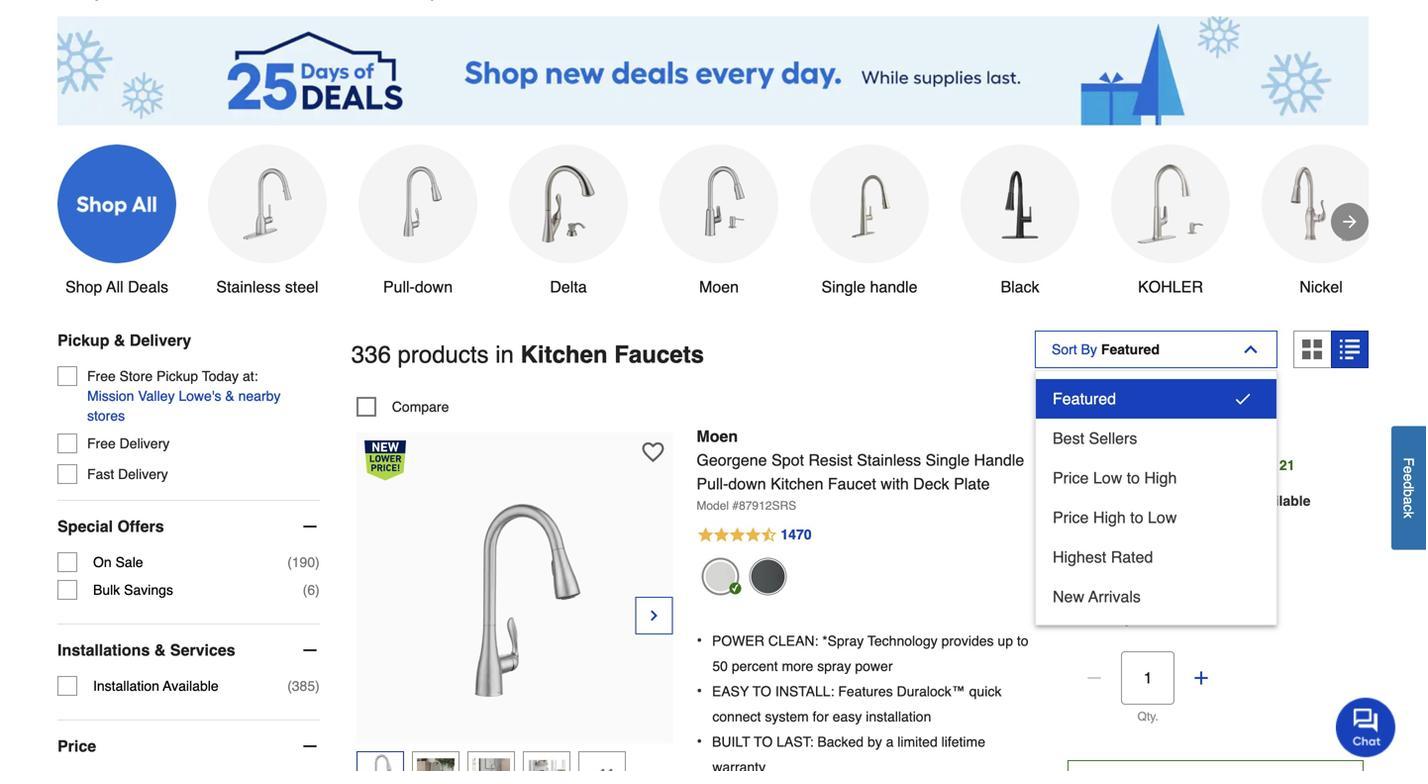 Task type: vqa. For each thing, say whether or not it's contained in the screenshot.
left Posts
no



Task type: locate. For each thing, give the bounding box(es) containing it.
to right up
[[1017, 633, 1029, 649]]

e up d
[[1401, 466, 1417, 474]]

new
[[1053, 588, 1085, 606]]

1 vertical spatial stainless
[[857, 451, 921, 469]]

pull-down
[[383, 278, 453, 296]]

minus image inside special offers button
[[300, 517, 320, 537]]

( for 385
[[287, 678, 292, 694]]

valley down within
[[1130, 563, 1162, 577]]

0 vertical spatial stainless
[[216, 278, 281, 296]]

mission up stores in the left of the page
[[87, 388, 134, 404]]

single handle
[[822, 278, 918, 296]]

pickup down shop
[[57, 331, 109, 350]]

dec for free delivery to
[[1165, 613, 1186, 627]]

0 horizontal spatial installation
[[93, 678, 159, 694]]

new lower price image
[[364, 441, 406, 481]]

1 horizontal spatial pickup
[[157, 368, 198, 384]]

1 vertical spatial lowe's
[[1165, 563, 1202, 577]]

kitchen right in
[[521, 341, 608, 368]]

new arrivals button
[[1036, 577, 1277, 617]]

0 vertical spatial dec
[[1250, 457, 1276, 473]]

heart outline image
[[642, 442, 664, 463]]

stainless steel button
[[208, 145, 327, 299]]

d
[[1401, 482, 1417, 489]]

190
[[292, 555, 315, 571]]

0 horizontal spatial kitchen
[[521, 341, 608, 368]]

thumbnail image
[[361, 754, 399, 772], [417, 754, 454, 772], [472, 754, 510, 772], [528, 754, 565, 772]]

0 horizontal spatial mission
[[87, 388, 134, 404]]

single left "handle"
[[822, 278, 866, 296]]

#
[[732, 499, 739, 513]]

minus image
[[300, 641, 320, 661]]

25 days of deals. shop new deals every day. while supplies last. image
[[57, 16, 1369, 125]]

delivery for free delivery to
[[1120, 592, 1174, 608]]

savings save $10.00 element
[[1126, 457, 1303, 473]]

installation down installations & services
[[93, 678, 159, 694]]

minus image inside price button
[[300, 737, 320, 757]]

available down installations & services button
[[163, 678, 219, 694]]

installation
[[866, 709, 931, 725]]

( 6 )
[[303, 582, 320, 598]]

1 horizontal spatial by
[[1119, 613, 1131, 627]]

1 horizontal spatial stainless
[[857, 451, 921, 469]]

0 vertical spatial pull-
[[383, 278, 415, 296]]

stainless up with
[[857, 451, 921, 469]]

( for 190
[[287, 555, 292, 571]]

power
[[855, 659, 893, 674]]

delivery for free delivery
[[120, 436, 170, 452]]

low up within
[[1148, 509, 1177, 527]]

easy
[[712, 684, 749, 700]]

f e e d b a c k
[[1401, 458, 1417, 519]]

stores
[[87, 408, 125, 424]]

free up get in the bottom of the page
[[1087, 592, 1116, 608]]

pull- up 336
[[383, 278, 415, 296]]

1 vertical spatial single
[[926, 451, 970, 469]]

3 thumbnail image from the left
[[472, 754, 510, 772]]

336 products in kitchen faucets
[[351, 341, 704, 368]]

moen
[[699, 278, 739, 296], [697, 427, 738, 446]]

*spray
[[822, 633, 864, 649]]

mission down the ready
[[1087, 563, 1127, 577]]

to
[[753, 684, 771, 700], [754, 734, 773, 750]]

0 horizontal spatial low
[[1093, 469, 1122, 487]]

( 385 )
[[287, 678, 320, 694]]

1 vertical spatial available
[[163, 678, 219, 694]]

down up #
[[728, 475, 766, 493]]

duralock™
[[897, 684, 965, 700]]

1 vertical spatial a
[[886, 734, 894, 750]]

1 horizontal spatial low
[[1148, 509, 1177, 527]]

1 horizontal spatial dec
[[1250, 457, 1276, 473]]

1 horizontal spatial down
[[728, 475, 766, 493]]

free for free store pickup today at:
[[87, 368, 116, 384]]

sellers
[[1089, 429, 1137, 448]]

) down minus icon
[[315, 678, 320, 694]]

list view image
[[1340, 340, 1360, 360]]

1000957192 element
[[356, 397, 449, 417]]

steel
[[285, 278, 319, 296]]

pickup up mission valley lowe's & nearby stores on the left bottom of the page
[[157, 368, 198, 384]]

free
[[87, 368, 116, 384], [87, 436, 116, 452], [1087, 592, 1116, 608]]

moen up georgene
[[697, 427, 738, 446]]

2 vertical spatial )
[[315, 678, 320, 694]]

( for 6
[[303, 582, 307, 598]]

a down the installation
[[886, 734, 894, 750]]

336
[[351, 341, 391, 368]]

) down ( 190 )
[[315, 582, 320, 598]]

up
[[998, 633, 1013, 649]]

qty.
[[1138, 710, 1159, 724]]

highest
[[1053, 548, 1107, 567]]

1 horizontal spatial kitchen
[[771, 475, 824, 493]]

& up the "installation available"
[[154, 641, 166, 660]]

technology
[[868, 633, 938, 649]]

price for price low to high
[[1053, 469, 1089, 487]]

& for services
[[154, 641, 166, 660]]

installations & services button
[[57, 625, 320, 677]]

0 vertical spatial available
[[1251, 493, 1311, 509]]

price high to low
[[1053, 509, 1177, 527]]

f e e d b a c k button
[[1392, 426, 1426, 550]]

• left the power in the bottom of the page
[[697, 631, 702, 650]]

free down stores in the left of the page
[[87, 436, 116, 452]]

k
[[1401, 512, 1417, 519]]

1 vertical spatial by
[[868, 734, 882, 750]]

& up store at top
[[114, 331, 125, 350]]

black button
[[961, 145, 1080, 299]]

169
[[1076, 421, 1125, 455]]

1 horizontal spatial lowe's
[[1165, 563, 1202, 577]]

installation down "savings save $10.00" element
[[1174, 493, 1247, 509]]

1 vertical spatial mission
[[1087, 563, 1127, 577]]

1 vertical spatial moen
[[697, 427, 738, 446]]

0 vertical spatial valley
[[138, 388, 175, 404]]

dec left 27
[[1165, 613, 1186, 627]]

0 horizontal spatial dec
[[1165, 613, 1186, 627]]

high down "best sellers" button
[[1144, 469, 1177, 487]]

0 horizontal spatial down
[[415, 278, 453, 296]]

high up the ready
[[1093, 509, 1126, 527]]

c
[[1401, 505, 1417, 512]]

down inside moen georgene spot resist stainless single handle pull-down kitchen faucet with deck plate model # 87912srs
[[728, 475, 766, 493]]

0 vertical spatial single
[[822, 278, 866, 296]]

0 vertical spatial price
[[1053, 469, 1089, 487]]

0 horizontal spatial a
[[886, 734, 894, 750]]

delta
[[550, 278, 587, 296]]

moen inside moen georgene spot resist stainless single handle pull-down kitchen faucet with deck plate model # 87912srs
[[697, 427, 738, 446]]

install:
[[775, 684, 834, 700]]

0 horizontal spatial lowe's
[[179, 388, 221, 404]]

moen for moen georgene spot resist stainless single handle pull-down kitchen faucet with deck plate model # 87912srs
[[697, 427, 738, 446]]

1 vertical spatial down
[[728, 475, 766, 493]]

2 vertical spatial (
[[287, 678, 292, 694]]

2 vertical spatial minus image
[[300, 737, 320, 757]]

0 vertical spatial lowe's
[[179, 388, 221, 404]]

moen down 25 days of deals brand moen image
[[699, 278, 739, 296]]

0 vertical spatial low
[[1093, 469, 1122, 487]]

free for free delivery to
[[1087, 592, 1116, 608]]

& down today
[[225, 388, 234, 404]]

1 horizontal spatial a
[[1401, 497, 1417, 505]]

0 vertical spatial moen
[[699, 278, 739, 296]]

dec for 169
[[1250, 457, 1276, 473]]

3 ) from the top
[[315, 678, 320, 694]]

0 vertical spatial to
[[753, 684, 771, 700]]

1 vertical spatial free
[[87, 436, 116, 452]]

4 thumbnail image from the left
[[528, 754, 565, 772]]

) up 6
[[315, 555, 320, 571]]

deck
[[913, 475, 949, 493]]

dec left 21 on the right of the page
[[1250, 457, 1276, 473]]

stainless left 'steel'
[[216, 278, 281, 296]]

mission valley lowe's & nearby stores button
[[87, 386, 320, 426]]

0 horizontal spatial single
[[822, 278, 866, 296]]

to up "professional"
[[1127, 469, 1140, 487]]

87912srs
[[739, 499, 796, 513]]

0 horizontal spatial &
[[114, 331, 125, 350]]

0 vertical spatial down
[[415, 278, 453, 296]]

a
[[1401, 497, 1417, 505], [886, 734, 894, 750]]

0 vertical spatial a
[[1401, 497, 1417, 505]]

e up the b
[[1401, 474, 1417, 482]]

21
[[1280, 457, 1295, 473]]

all
[[106, 278, 123, 296]]

price low to high button
[[1036, 459, 1277, 498]]

with
[[881, 475, 909, 493]]

to left the last:
[[754, 734, 773, 750]]

2 vertical spatial •
[[697, 732, 702, 751]]

0 vertical spatial free
[[87, 368, 116, 384]]

0 horizontal spatial high
[[1093, 509, 1126, 527]]

0 vertical spatial )
[[315, 555, 320, 571]]

2 horizontal spatial &
[[225, 388, 234, 404]]

available down 21 on the right of the page
[[1251, 493, 1311, 509]]

.00
[[1125, 425, 1144, 441]]

lifetime
[[942, 734, 985, 750]]

2 vertical spatial pickup
[[1087, 523, 1132, 539]]

2 vertical spatial free
[[1087, 592, 1116, 608]]

0 vertical spatial &
[[114, 331, 125, 350]]

low up "professional"
[[1093, 469, 1122, 487]]

25 days of deals brand moen image
[[679, 164, 759, 244]]

lowe's down today
[[179, 388, 221, 404]]

0 horizontal spatial by
[[868, 734, 882, 750]]

1 vertical spatial pickup
[[157, 368, 198, 384]]

down up products
[[415, 278, 453, 296]]

1 vertical spatial kitchen
[[771, 475, 824, 493]]

today
[[202, 368, 239, 384]]

special
[[57, 518, 113, 536]]

lowe's inside mission valley lowe's & nearby stores
[[179, 388, 221, 404]]

mission inside mission valley lowe's & nearby stores
[[87, 388, 134, 404]]

delivery
[[130, 331, 191, 350], [120, 436, 170, 452], [118, 467, 168, 482], [1120, 592, 1174, 608]]

1 vertical spatial )
[[315, 582, 320, 598]]

• left 'easy'
[[697, 682, 702, 700]]

1 horizontal spatial pull-
[[697, 475, 728, 493]]

2 vertical spatial &
[[154, 641, 166, 660]]

1 vertical spatial pull-
[[697, 475, 728, 493]]

kitchen
[[521, 341, 608, 368], [771, 475, 824, 493]]

1 horizontal spatial &
[[154, 641, 166, 660]]

spot resist stainless image
[[702, 558, 739, 596]]

2 horizontal spatial pickup
[[1087, 523, 1132, 539]]

to up 27
[[1178, 592, 1191, 608]]

pickup for pickup
[[1087, 523, 1132, 539]]

2 ) from the top
[[315, 582, 320, 598]]

1 vertical spatial (
[[303, 582, 307, 598]]

by right backed
[[868, 734, 882, 750]]

0 horizontal spatial available
[[163, 678, 219, 694]]

0 vertical spatial kitchen
[[521, 341, 608, 368]]

1 vertical spatial low
[[1148, 509, 1177, 527]]

at:
[[243, 368, 258, 384]]

a inside button
[[1401, 497, 1417, 505]]

0 vertical spatial •
[[697, 631, 702, 650]]

to
[[1127, 469, 1140, 487], [1130, 509, 1144, 527], [1178, 592, 1191, 608], [1017, 633, 1029, 649]]

moen inside "moen" button
[[699, 278, 739, 296]]

1 vertical spatial installation
[[93, 678, 159, 694]]

minus image for special offers
[[300, 517, 320, 537]]

minus image left stepper number input field with increment and decrement buttons number field on the right of the page
[[1085, 668, 1105, 688]]

25 days of deals brand delta image
[[529, 164, 608, 244]]

kitchen down spot
[[771, 475, 824, 493]]

single inside moen georgene spot resist stainless single handle pull-down kitchen faucet with deck plate model # 87912srs
[[926, 451, 970, 469]]

1 ) from the top
[[315, 555, 320, 571]]

1 horizontal spatial valley
[[1130, 563, 1162, 577]]

to up within
[[1130, 509, 1144, 527]]

delivery up "fast delivery"
[[120, 436, 170, 452]]

• left built
[[697, 732, 702, 751]]

0 horizontal spatial pickup
[[57, 331, 109, 350]]

installations
[[57, 641, 150, 660]]

lowe's inside the ready within mission valley lowe's
[[1165, 563, 1202, 577]]

0 vertical spatial high
[[1144, 469, 1177, 487]]

a up k
[[1401, 497, 1417, 505]]

shop all deals image
[[57, 145, 176, 264]]

mission valley lowe's & nearby stores
[[87, 388, 281, 424]]

free left store at top
[[87, 368, 116, 384]]

1 horizontal spatial single
[[926, 451, 970, 469]]

e
[[1401, 466, 1417, 474], [1401, 474, 1417, 482]]

mission
[[87, 388, 134, 404], [1087, 563, 1127, 577]]

lowe's up new arrivals button
[[1165, 563, 1202, 577]]

0 vertical spatial (
[[287, 555, 292, 571]]

delivery down free delivery
[[118, 467, 168, 482]]

best
[[1053, 429, 1085, 448]]

valley down free store pickup today at:
[[138, 388, 175, 404]]

pickup
[[57, 331, 109, 350], [157, 368, 198, 384], [1087, 523, 1132, 539]]

lowe's
[[179, 388, 221, 404], [1165, 563, 1202, 577]]

available
[[1251, 493, 1311, 509], [163, 678, 219, 694]]

single up deck at the right of the page
[[926, 451, 970, 469]]

1 horizontal spatial mission
[[1087, 563, 1127, 577]]

0 horizontal spatial stainless
[[216, 278, 281, 296]]

$179.00 save $10.00 ends dec 21
[[1068, 457, 1295, 473]]

1 vertical spatial •
[[697, 682, 702, 700]]

25 days of deals fixture color family black image
[[981, 164, 1060, 244]]

0 horizontal spatial pull-
[[383, 278, 415, 296]]

provides
[[942, 633, 994, 649]]

featured
[[1053, 390, 1116, 408]]

1 vertical spatial price
[[1053, 509, 1089, 527]]

1 vertical spatial valley
[[1130, 563, 1162, 577]]

price low to high
[[1053, 469, 1177, 487]]

0 vertical spatial pickup
[[57, 331, 109, 350]]

1 vertical spatial &
[[225, 388, 234, 404]]

chat invite button image
[[1336, 697, 1397, 758]]

0 horizontal spatial valley
[[138, 388, 175, 404]]

2 • from the top
[[697, 682, 702, 700]]

2 vertical spatial price
[[57, 737, 96, 756]]

1 vertical spatial dec
[[1165, 613, 1186, 627]]

&
[[114, 331, 125, 350], [225, 388, 234, 404], [154, 641, 166, 660]]

to down percent
[[753, 684, 771, 700]]

nickel
[[1300, 278, 1343, 296]]

checkmark image
[[1233, 389, 1253, 409]]

black
[[1001, 278, 1040, 296]]

plus image
[[1192, 668, 1212, 688]]

model
[[697, 499, 729, 513]]

delivery up wed, at the right bottom of page
[[1120, 592, 1174, 608]]

by right the it
[[1119, 613, 1131, 627]]

385
[[292, 678, 315, 694]]

pull- up model
[[697, 475, 728, 493]]

new arrivals
[[1053, 588, 1141, 606]]

by inside • power clean: *spray technology provides up to 50 percent more spray power • easy to install: features duralock™ quick connect system for easy installation • built to last: backed by a limited lifetime warranty
[[868, 734, 882, 750]]

savings
[[124, 582, 173, 598]]

was price $179.00 element
[[1068, 452, 1126, 473]]

minus image up 190
[[300, 517, 320, 537]]

chevron right image
[[646, 606, 662, 626]]

pickup up the ready
[[1087, 523, 1132, 539]]

0 vertical spatial minus image
[[300, 517, 320, 537]]

georgene
[[697, 451, 767, 469]]

spray
[[817, 659, 851, 674]]

0 vertical spatial installation
[[1174, 493, 1247, 509]]

installations & services
[[57, 641, 235, 660]]

0 vertical spatial mission
[[87, 388, 134, 404]]

arrow right image
[[1340, 212, 1360, 232]]

minus image down ( 385 )
[[300, 737, 320, 757]]

25 days of deals brand kohler image
[[1131, 164, 1210, 244]]

minus image
[[300, 517, 320, 537], [1085, 668, 1105, 688], [300, 737, 320, 757]]

) for ( 385 )
[[315, 678, 320, 694]]



Task type: describe. For each thing, give the bounding box(es) containing it.
clean:
[[768, 633, 818, 649]]

1 horizontal spatial high
[[1144, 469, 1177, 487]]

faucets
[[614, 341, 704, 368]]

1 vertical spatial minus image
[[1085, 668, 1105, 688]]

• power clean: *spray technology provides up to 50 percent more spray power • easy to install: features duralock™ quick connect system for easy installation • built to last: backed by a limited lifetime warranty
[[697, 631, 1029, 772]]

b
[[1401, 489, 1417, 497]]

f
[[1401, 458, 1417, 466]]

moen georgene spot resist stainless single handle pull-down kitchen faucet with deck plate model # 87912srs
[[697, 427, 1024, 513]]

valley inside mission valley lowe's & nearby stores
[[138, 388, 175, 404]]

25 days of deals fixture color family stainless steel image
[[228, 164, 307, 244]]

& for delivery
[[114, 331, 125, 350]]

single inside 'button'
[[822, 278, 866, 296]]

1 horizontal spatial installation
[[1174, 493, 1247, 509]]

1470
[[781, 527, 812, 543]]

25 days of deals number of faucet handles single handle image
[[830, 164, 909, 244]]

pull- inside button
[[383, 278, 415, 296]]

services
[[170, 641, 235, 660]]

mission inside the ready within mission valley lowe's
[[1087, 563, 1127, 577]]

free delivery
[[87, 436, 170, 452]]

price for price high to low
[[1053, 509, 1089, 527]]

& inside mission valley lowe's & nearby stores
[[225, 388, 234, 404]]

pickup image
[[1068, 524, 1082, 538]]

ready
[[1087, 544, 1121, 557]]

pull-down button
[[359, 145, 477, 299]]

power
[[712, 633, 764, 649]]

on
[[93, 555, 112, 571]]

gallery item 0 image
[[406, 498, 624, 716]]

in
[[495, 341, 514, 368]]

spot
[[772, 451, 804, 469]]

matte black image
[[749, 558, 787, 596]]

get it by wed, dec 27
[[1087, 613, 1203, 627]]

resist
[[809, 451, 853, 469]]

pickup for pickup & delivery
[[57, 331, 109, 350]]

sale
[[115, 555, 143, 571]]

moen button
[[660, 145, 778, 299]]

1 horizontal spatial available
[[1251, 493, 1311, 509]]

built
[[712, 734, 750, 750]]

ready within mission valley lowe's
[[1087, 544, 1202, 577]]

0 vertical spatial by
[[1119, 613, 1131, 627]]

installation available
[[93, 678, 219, 694]]

single handle button
[[810, 145, 929, 299]]

) for ( 6 )
[[315, 582, 320, 598]]

1470 button
[[697, 524, 1044, 548]]

1 vertical spatial to
[[754, 734, 773, 750]]

fast delivery
[[87, 467, 168, 482]]

valley inside the ready within mission valley lowe's
[[1130, 563, 1162, 577]]

connect
[[713, 709, 761, 725]]

delivery for fast delivery
[[118, 467, 168, 482]]

minus image for price
[[300, 737, 320, 757]]

truck filled image
[[1068, 593, 1082, 607]]

fast
[[87, 467, 114, 482]]

3 • from the top
[[697, 732, 702, 751]]

to for low
[[1127, 469, 1140, 487]]

$10.00
[[1162, 457, 1205, 473]]

stainless inside button
[[216, 278, 281, 296]]

moen for moen
[[699, 278, 739, 296]]

pull- inside moen georgene spot resist stainless single handle pull-down kitchen faucet with deck plate model # 87912srs
[[697, 475, 728, 493]]

shop all deals
[[65, 278, 168, 296]]

price button
[[57, 721, 320, 772]]

1 vertical spatial high
[[1093, 509, 1126, 527]]

$
[[1068, 425, 1076, 441]]

to inside • power clean: *spray technology provides up to 50 percent more spray power • easy to install: features duralock™ quick connect system for easy installation • built to last: backed by a limited lifetime warranty
[[1017, 633, 1029, 649]]

25 days of deals fixture color family nickel image
[[1282, 164, 1361, 244]]

percent
[[732, 659, 778, 674]]

within
[[1125, 544, 1155, 557]]

deals
[[128, 278, 168, 296]]

best sellers button
[[1036, 419, 1277, 459]]

compare
[[392, 399, 449, 415]]

1 e from the top
[[1401, 466, 1417, 474]]

quick
[[969, 684, 1002, 700]]

a inside • power clean: *spray technology provides up to 50 percent more spray power • easy to install: features duralock™ quick connect system for easy installation • built to last: backed by a limited lifetime warranty
[[886, 734, 894, 750]]

last:
[[777, 734, 814, 750]]

1 thumbnail image from the left
[[361, 754, 399, 772]]

25 days of deals faucet type pull-down image
[[378, 164, 458, 244]]

highest rated
[[1053, 548, 1153, 567]]

free for free delivery
[[87, 436, 116, 452]]

system
[[765, 709, 809, 725]]

stainless inside moen georgene spot resist stainless single handle pull-down kitchen faucet with deck plate model # 87912srs
[[857, 451, 921, 469]]

backed
[[817, 734, 864, 750]]

on sale
[[93, 555, 143, 571]]

limited
[[898, 734, 938, 750]]

delta button
[[509, 145, 628, 299]]

ends dec 21 element
[[1213, 457, 1303, 473]]

4.5 stars image
[[697, 524, 813, 548]]

pickup & delivery
[[57, 331, 191, 350]]

price high to low button
[[1036, 498, 1277, 538]]

( 190 )
[[287, 555, 320, 571]]

2 e from the top
[[1401, 474, 1417, 482]]

1 • from the top
[[697, 631, 702, 650]]

kohler
[[1138, 278, 1203, 296]]

delivery up free store pickup today at:
[[130, 331, 191, 350]]

to for high
[[1130, 509, 1144, 527]]

kohler button
[[1111, 145, 1230, 299]]

best sellers
[[1053, 429, 1137, 448]]

arrivals
[[1088, 588, 1141, 606]]

ends
[[1213, 457, 1246, 473]]

more
[[782, 659, 813, 674]]

27
[[1190, 613, 1203, 627]]

handle
[[974, 451, 1024, 469]]

features
[[838, 684, 893, 700]]

it
[[1109, 613, 1115, 627]]

mission valley lowe's button
[[1087, 560, 1202, 580]]

handle
[[870, 278, 918, 296]]

2 thumbnail image from the left
[[417, 754, 454, 772]]

bulk savings
[[93, 582, 173, 598]]

featured button
[[1036, 379, 1277, 419]]

down inside button
[[415, 278, 453, 296]]

grid view image
[[1302, 340, 1322, 360]]

$ 169 .00
[[1068, 421, 1144, 455]]

plate
[[954, 475, 990, 493]]

wed,
[[1134, 613, 1162, 627]]

bulk
[[93, 582, 120, 598]]

save
[[1126, 457, 1158, 473]]

kitchen inside moen georgene spot resist stainless single handle pull-down kitchen faucet with deck plate model # 87912srs
[[771, 475, 824, 493]]

$179.00
[[1068, 457, 1118, 473]]

rated
[[1111, 548, 1153, 567]]

to for delivery
[[1178, 592, 1191, 608]]

get
[[1087, 613, 1106, 627]]

warranty
[[713, 760, 766, 772]]

Stepper number input field with increment and decrement buttons number field
[[1121, 652, 1175, 705]]

actual price $169.00 element
[[1068, 421, 1144, 455]]

nickel button
[[1262, 145, 1381, 299]]

) for ( 190 )
[[315, 555, 320, 571]]



